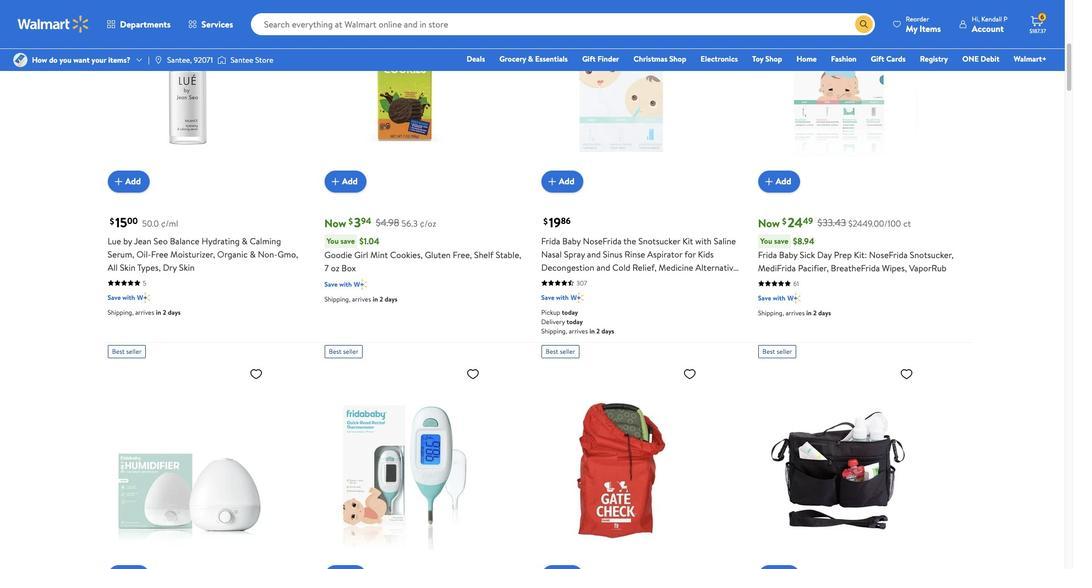 Task type: locate. For each thing, give the bounding box(es) containing it.
1 best from the left
[[112, 347, 125, 356]]

1 horizontal spatial skin
[[179, 261, 195, 273]]

save down oz
[[325, 279, 338, 289]]

skin down serum,
[[120, 261, 136, 273]]

save down all at left top
[[108, 293, 121, 302]]

save up "goodie"
[[341, 235, 355, 246]]

you up "goodie"
[[327, 235, 339, 246]]

1 horizontal spatial you
[[761, 235, 773, 246]]

vaporrub
[[910, 262, 947, 274]]

skin
[[120, 261, 136, 273], [179, 261, 195, 273]]

2 add to cart image from the left
[[329, 175, 342, 188]]

shipping, arrives in 2 days down the box
[[325, 294, 398, 304]]

frida baby nosefrida the snotsucker kit with saline nasal spray and sinus rinse aspirator for kids decongestion and cold relief, medicine alternative, 3 pieces image
[[542, 0, 701, 184]]

add button up 94
[[325, 170, 367, 192]]

0 horizontal spatial frida
[[542, 235, 561, 247]]

walmart+ link
[[1010, 53, 1052, 65]]

3 add button from the left
[[542, 170, 584, 192]]

with for 19
[[556, 293, 569, 302]]

add for add to cart image associated with 24
[[776, 175, 792, 187]]

non-
[[258, 248, 278, 260]]

Walmart Site-Wide search field
[[251, 13, 876, 35]]

save up pickup
[[542, 293, 555, 302]]

1 vertical spatial frida
[[759, 249, 778, 261]]

store
[[255, 54, 274, 66]]

shipping, inside pickup today delivery today shipping, arrives in 2 days
[[542, 326, 568, 336]]

& up organic
[[242, 235, 248, 247]]

0 vertical spatial walmart plus image
[[354, 279, 367, 290]]

0 horizontal spatial gift
[[583, 53, 596, 64]]

best for j.l. childress cool 'n cargo universal insulated stroller cooler and organizer, black image
[[763, 347, 776, 356]]

save
[[325, 279, 338, 289], [108, 293, 121, 302], [542, 293, 555, 302], [759, 293, 772, 303]]

in down types, on the left top
[[156, 308, 161, 317]]

in inside pickup today delivery today shipping, arrives in 2 days
[[590, 326, 595, 336]]

shipping, arrives in 2 days down 5 on the left of page
[[108, 308, 181, 317]]

2 down mint
[[380, 294, 383, 304]]

2 down pacifier,
[[814, 308, 817, 317]]

services
[[202, 18, 233, 30]]

add button up 24
[[759, 170, 801, 192]]

0 vertical spatial baby
[[563, 235, 581, 247]]

1 horizontal spatial walmart plus image
[[354, 279, 367, 290]]

0 horizontal spatial now
[[325, 216, 347, 230]]

gift finder
[[583, 53, 620, 64]]

0 horizontal spatial 3
[[354, 213, 361, 232]]

santee store
[[231, 54, 274, 66]]

 image
[[217, 55, 226, 66], [154, 56, 163, 64]]

now inside the now $ 24 49 $33.43 $2449.00/100 ct
[[759, 216, 781, 230]]

1 horizontal spatial nosefrida
[[870, 249, 908, 261]]

3 best seller from the left
[[546, 347, 576, 356]]

0 vertical spatial &
[[528, 53, 534, 64]]

deals link
[[462, 53, 490, 65]]

56.3
[[402, 217, 418, 229]]

1 shop from the left
[[670, 53, 687, 64]]

now for 24
[[759, 216, 781, 230]]

frida baby quick-read digital rectal thermometer for accurate infant temperature readings image
[[325, 363, 484, 569]]

shop for toy shop
[[766, 53, 783, 64]]

$ 15 00 50.0 ¢/ml lue by jean seo balance hydrating & calming serum, oil-free moisturizer, organic & non-gmo, all skin types, dry skin
[[108, 213, 298, 273]]

1 now from the left
[[325, 216, 347, 230]]

walmart plus image for 15
[[137, 292, 150, 303]]

1 vertical spatial and
[[597, 261, 611, 273]]

best for fridababy breathefrida 3-in-1 humidifier, diffuser and nightlight image
[[112, 347, 125, 356]]

walmart plus image down the 61
[[788, 293, 801, 304]]

1 horizontal spatial walmart plus image
[[788, 293, 801, 304]]

2 add from the left
[[342, 175, 358, 187]]

now left 24
[[759, 216, 781, 230]]

add button up the 86
[[542, 170, 584, 192]]

save for 50.0 ¢/ml
[[108, 293, 121, 302]]

3 best from the left
[[546, 347, 559, 356]]

balance
[[170, 235, 200, 247]]

nosefrida inside frida baby nosefrida the snotsucker kit with saline nasal spray and sinus rinse aspirator for kids decongestion and cold relief, medicine alternative, 3 pieces
[[583, 235, 622, 247]]

0 horizontal spatial  image
[[154, 56, 163, 64]]

seller for "frida baby quick-read digital rectal thermometer for accurate infant temperature readings" "image"
[[343, 347, 359, 356]]

0 vertical spatial nosefrida
[[583, 235, 622, 247]]

4 add from the left
[[776, 175, 792, 187]]

nasal
[[542, 248, 562, 260]]

1 horizontal spatial gift
[[872, 53, 885, 64]]

seller
[[126, 347, 142, 356], [343, 347, 359, 356], [560, 347, 576, 356], [777, 347, 793, 356]]

0 horizontal spatial walmart plus image
[[137, 292, 150, 303]]

today right delivery
[[567, 317, 583, 326]]

want
[[73, 54, 90, 66]]

1 horizontal spatial baby
[[780, 249, 798, 261]]

1 save from the left
[[341, 235, 355, 246]]

you inside the you save $8.94 frida baby sick day prep kit: nosefrida snotsucker, medifrida pacifier, breathefrida wipes, vaporrub
[[761, 235, 773, 246]]

1 vertical spatial baby
[[780, 249, 798, 261]]

4 best seller from the left
[[763, 347, 793, 356]]

2 skin from the left
[[179, 261, 195, 273]]

with down the box
[[339, 279, 352, 289]]

in right delivery
[[590, 326, 595, 336]]

you for frida
[[761, 235, 773, 246]]

2 vertical spatial &
[[250, 248, 256, 260]]

add up 24
[[776, 175, 792, 187]]

pieces
[[548, 275, 573, 287]]

skin down moisturizer, at the left top of page
[[179, 261, 195, 273]]

santee, 92071
[[167, 54, 213, 66]]

shop right toy
[[766, 53, 783, 64]]

0 horizontal spatial nosefrida
[[583, 235, 622, 247]]

walmart plus image
[[571, 292, 584, 303], [788, 293, 801, 304]]

2 $ from the left
[[349, 215, 353, 227]]

1 horizontal spatial &
[[250, 248, 256, 260]]

3 seller from the left
[[560, 347, 576, 356]]

save with for $4.98
[[325, 279, 352, 289]]

5
[[143, 278, 147, 288]]

2 add button from the left
[[325, 170, 367, 192]]

rinse
[[625, 248, 646, 260]]

3 $ from the left
[[544, 215, 548, 227]]

add up the 86
[[559, 175, 575, 187]]

arrives down the 61
[[786, 308, 805, 317]]

1 gift from the left
[[583, 53, 596, 64]]

shipping, arrives in 2 days down the 61
[[759, 308, 832, 317]]

one debit
[[963, 53, 1000, 64]]

with down pieces
[[556, 293, 569, 302]]

1 vertical spatial &
[[242, 235, 248, 247]]

add for add to cart image for 3
[[342, 175, 358, 187]]

arrives down the box
[[352, 294, 371, 304]]

2
[[380, 294, 383, 304], [163, 308, 166, 317], [814, 308, 817, 317], [597, 326, 600, 336]]

you
[[327, 235, 339, 246], [761, 235, 773, 246]]

fashion
[[832, 53, 857, 64]]

best seller for jl childress gate check travel bag image
[[546, 347, 576, 356]]

2 save from the left
[[775, 235, 789, 246]]

Search search field
[[251, 13, 876, 35]]

best seller for j.l. childress cool 'n cargo universal insulated stroller cooler and organizer, black image
[[763, 347, 793, 356]]

1 horizontal spatial  image
[[217, 55, 226, 66]]

$
[[110, 215, 114, 227], [349, 215, 353, 227], [544, 215, 548, 227], [783, 215, 787, 227]]

gift left cards
[[872, 53, 885, 64]]

1 add button from the left
[[108, 170, 150, 192]]

with down serum,
[[122, 293, 135, 302]]

1 vertical spatial nosefrida
[[870, 249, 908, 261]]

arrives down 5 on the left of page
[[135, 308, 154, 317]]

frida baby nosefrida the snotsucker kit with saline nasal spray and sinus rinse aspirator for kids decongestion and cold relief, medicine alternative, 3 pieces
[[542, 235, 741, 287]]

1 horizontal spatial add to cart image
[[329, 175, 342, 188]]

$ left the "19" at right
[[544, 215, 548, 227]]

0 horizontal spatial you
[[327, 235, 339, 246]]

4 $ from the left
[[783, 215, 787, 227]]

1 vertical spatial walmart plus image
[[137, 292, 150, 303]]

baby inside the you save $8.94 frida baby sick day prep kit: nosefrida snotsucker, medifrida pacifier, breathefrida wipes, vaporrub
[[780, 249, 798, 261]]

3 add to cart image from the left
[[763, 175, 776, 188]]

7
[[325, 262, 329, 274]]

1 best seller from the left
[[112, 347, 142, 356]]

¢/oz
[[420, 217, 436, 229]]

oz
[[331, 262, 340, 274]]

nosefrida up sinus
[[583, 235, 622, 247]]

frida baby sick day prep kit: nosefrida snotsucker, medifrida pacifier, breathefrida wipes, vaporrub image
[[759, 0, 918, 184]]

now inside now $ 3 94 $4.98 56.3 ¢/oz
[[325, 216, 347, 230]]

1 add from the left
[[125, 175, 141, 187]]

2 best from the left
[[329, 347, 342, 356]]

electronics link
[[696, 53, 743, 65]]

best seller for fridababy breathefrida 3-in-1 humidifier, diffuser and nightlight image
[[112, 347, 142, 356]]

2 shop from the left
[[766, 53, 783, 64]]

save inside the you save $8.94 frida baby sick day prep kit: nosefrida snotsucker, medifrida pacifier, breathefrida wipes, vaporrub
[[775, 235, 789, 246]]

$2449.00/100
[[849, 217, 902, 229]]

frida up medifrida
[[759, 249, 778, 261]]

2 horizontal spatial shipping, arrives in 2 days
[[759, 308, 832, 317]]

seller for j.l. childress cool 'n cargo universal insulated stroller cooler and organizer, black image
[[777, 347, 793, 356]]

shop inside 'link'
[[766, 53, 783, 64]]

nosefrida up wipes,
[[870, 249, 908, 261]]

hi,
[[973, 14, 981, 23]]

2 now from the left
[[759, 216, 781, 230]]

shop right christmas
[[670, 53, 687, 64]]

sick
[[800, 249, 816, 261]]

1 seller from the left
[[126, 347, 142, 356]]

walmart plus image down 5 on the left of page
[[137, 292, 150, 303]]

with up kids
[[696, 235, 712, 247]]

3 inside frida baby nosefrida the snotsucker kit with saline nasal spray and sinus rinse aspirator for kids decongestion and cold relief, medicine alternative, 3 pieces
[[542, 275, 546, 287]]

0 horizontal spatial shipping, arrives in 2 days
[[108, 308, 181, 317]]

and left sinus
[[588, 248, 601, 260]]

$ left 24
[[783, 215, 787, 227]]

jean
[[134, 235, 152, 247]]

gift for gift cards
[[872, 53, 885, 64]]

save with down all at left top
[[108, 293, 135, 302]]

2 best seller from the left
[[329, 347, 359, 356]]

saline
[[714, 235, 737, 247]]

baby up spray
[[563, 235, 581, 247]]

organic
[[217, 248, 248, 260]]

add to favorites list, fridababy breathefrida 3-in-1 humidifier, diffuser and nightlight image
[[250, 367, 263, 381]]

4 add button from the left
[[759, 170, 801, 192]]

0 horizontal spatial add to cart image
[[112, 175, 125, 188]]

baby up medifrida
[[780, 249, 798, 261]]

save for frida
[[775, 235, 789, 246]]

save with down oz
[[325, 279, 352, 289]]

0 horizontal spatial &
[[242, 235, 248, 247]]

2 right delivery
[[597, 326, 600, 336]]

 image for santee, 92071
[[154, 56, 163, 64]]

mint
[[371, 249, 388, 261]]

& left 'non-'
[[250, 248, 256, 260]]

j.l. childress cool 'n cargo universal insulated stroller cooler and organizer, black image
[[759, 363, 918, 569]]

stable,
[[496, 249, 522, 261]]

3 left pieces
[[542, 275, 546, 287]]

3 up the $1.04
[[354, 213, 361, 232]]

1 you from the left
[[327, 235, 339, 246]]

with down medifrida
[[773, 293, 786, 303]]

christmas shop
[[634, 53, 687, 64]]

shelf
[[474, 249, 494, 261]]

frida up "nasal"
[[542, 235, 561, 247]]

items?
[[108, 54, 131, 66]]

decongestion
[[542, 261, 595, 273]]

your
[[92, 54, 106, 66]]

1 horizontal spatial shipping, arrives in 2 days
[[325, 294, 398, 304]]

add button up the 00
[[108, 170, 150, 192]]

1 vertical spatial 3
[[542, 275, 546, 287]]

0 horizontal spatial baby
[[563, 235, 581, 247]]

$ left 94
[[349, 215, 353, 227]]

gift left finder
[[583, 53, 596, 64]]

add up the 00
[[125, 175, 141, 187]]

add for add to cart icon
[[559, 175, 575, 187]]

add up now $ 3 94 $4.98 56.3 ¢/oz
[[342, 175, 358, 187]]

essentials
[[536, 53, 568, 64]]

2 horizontal spatial add to cart image
[[763, 175, 776, 188]]

and down sinus
[[597, 261, 611, 273]]

save with down medifrida
[[759, 293, 786, 303]]

toy shop link
[[748, 53, 788, 65]]

add button
[[108, 170, 150, 192], [325, 170, 367, 192], [542, 170, 584, 192], [759, 170, 801, 192]]

$ left '15'
[[110, 215, 114, 227]]

electronics
[[701, 53, 739, 64]]

seller for jl childress gate check travel bag image
[[560, 347, 576, 356]]

in
[[373, 294, 378, 304], [156, 308, 161, 317], [807, 308, 812, 317], [590, 326, 595, 336]]

days
[[385, 294, 398, 304], [168, 308, 181, 317], [819, 308, 832, 317], [602, 326, 615, 336]]

2 you from the left
[[761, 235, 773, 246]]

walmart plus image down the box
[[354, 279, 367, 290]]

nosefrida inside the you save $8.94 frida baby sick day prep kit: nosefrida snotsucker, medifrida pacifier, breathefrida wipes, vaporrub
[[870, 249, 908, 261]]

gmo,
[[278, 248, 298, 260]]

1 horizontal spatial frida
[[759, 249, 778, 261]]

shipping, down pickup
[[542, 326, 568, 336]]

0 horizontal spatial save
[[341, 235, 355, 246]]

jl childress gate check travel bag image
[[542, 363, 701, 569]]

0 horizontal spatial shop
[[670, 53, 687, 64]]

 image
[[13, 53, 28, 67]]

add to favorites list, frida baby quick-read digital rectal thermometer for accurate infant temperature readings image
[[467, 367, 480, 381]]

arrives right delivery
[[569, 326, 588, 336]]

save inside you save $1.04 goodie girl mint cookies, gluten free, shelf stable, 7 oz box
[[341, 235, 355, 246]]

1 horizontal spatial shop
[[766, 53, 783, 64]]

50.0
[[142, 217, 159, 229]]

one debit link
[[958, 53, 1005, 65]]

gluten
[[425, 249, 451, 261]]

add to cart image for 24
[[763, 175, 776, 188]]

& right grocery
[[528, 53, 534, 64]]

lue by jean seo balance hydrating & calming serum, oil-free moisturizer, organic & non-gmo, all skin types, dry skin image
[[108, 0, 267, 184]]

fridababy breathefrida 3-in-1 humidifier, diffuser and nightlight image
[[108, 363, 267, 569]]

61
[[794, 279, 800, 288]]

2 seller from the left
[[343, 347, 359, 356]]

2 gift from the left
[[872, 53, 885, 64]]

4 seller from the left
[[777, 347, 793, 356]]

save down medifrida
[[759, 293, 772, 303]]

you inside you save $1.04 goodie girl mint cookies, gluten free, shelf stable, 7 oz box
[[327, 235, 339, 246]]

you up medifrida
[[761, 235, 773, 246]]

now left 94
[[325, 216, 347, 230]]

1 skin from the left
[[120, 261, 136, 273]]

¢/ml
[[161, 217, 178, 229]]

92071
[[194, 54, 213, 66]]

walmart plus image
[[354, 279, 367, 290], [137, 292, 150, 303]]

moisturizer,
[[170, 248, 215, 260]]

1 horizontal spatial save
[[775, 235, 789, 246]]

$8.94
[[794, 235, 815, 247]]

calming
[[250, 235, 281, 247]]

shipping, arrives in 2 days
[[325, 294, 398, 304], [108, 308, 181, 317], [759, 308, 832, 317]]

frida
[[542, 235, 561, 247], [759, 249, 778, 261]]

add to cart image
[[112, 175, 125, 188], [329, 175, 342, 188], [763, 175, 776, 188]]

0 vertical spatial frida
[[542, 235, 561, 247]]

today
[[562, 308, 579, 317], [567, 317, 583, 326]]

arrives
[[352, 294, 371, 304], [135, 308, 154, 317], [786, 308, 805, 317], [569, 326, 588, 336]]

1 $ from the left
[[110, 215, 114, 227]]

best seller
[[112, 347, 142, 356], [329, 347, 359, 356], [546, 347, 576, 356], [763, 347, 793, 356]]

 image right 92071
[[217, 55, 226, 66]]

you
[[60, 54, 72, 66]]

grocery & essentials
[[500, 53, 568, 64]]

walmart plus image down 307
[[571, 292, 584, 303]]

save left $8.94 at the top of page
[[775, 235, 789, 246]]

2 down dry on the top of page
[[163, 308, 166, 317]]

6
[[1041, 12, 1045, 22]]

1 horizontal spatial now
[[759, 216, 781, 230]]

and
[[588, 248, 601, 260], [597, 261, 611, 273]]

4 best from the left
[[763, 347, 776, 356]]

kendall
[[982, 14, 1003, 23]]

dry
[[163, 261, 177, 273]]

 image right |
[[154, 56, 163, 64]]

3 add from the left
[[559, 175, 575, 187]]

1 horizontal spatial 3
[[542, 275, 546, 287]]

save with up pickup
[[542, 293, 569, 302]]

0 horizontal spatial skin
[[120, 261, 136, 273]]



Task type: describe. For each thing, give the bounding box(es) containing it.
$1.04
[[360, 235, 380, 247]]

departments
[[120, 18, 171, 30]]

services button
[[180, 11, 242, 37]]

$ inside "$ 15 00 50.0 ¢/ml lue by jean seo balance hydrating & calming serum, oil-free moisturizer, organic & non-gmo, all skin types, dry skin"
[[110, 215, 114, 227]]

307
[[577, 278, 588, 288]]

24
[[788, 213, 803, 232]]

0 vertical spatial 3
[[354, 213, 361, 232]]

walmart image
[[18, 15, 89, 33]]

$33.43
[[818, 216, 847, 230]]

now for 3
[[325, 216, 347, 230]]

cards
[[887, 53, 906, 64]]

delivery
[[542, 317, 565, 326]]

account
[[973, 22, 1005, 34]]

kit
[[683, 235, 694, 247]]

toy shop
[[753, 53, 783, 64]]

in down pacifier,
[[807, 308, 812, 317]]

2 inside pickup today delivery today shipping, arrives in 2 days
[[597, 326, 600, 336]]

gift cards
[[872, 53, 906, 64]]

walmart plus image for save
[[354, 279, 367, 290]]

grocery & essentials link
[[495, 53, 573, 65]]

best seller for "frida baby quick-read digital rectal thermometer for accurate infant temperature readings" "image"
[[329, 347, 359, 356]]

today right pickup
[[562, 308, 579, 317]]

items
[[920, 22, 942, 34]]

86
[[561, 215, 571, 227]]

reorder my items
[[907, 14, 942, 34]]

add button for goodie girl mint cookies, gluten free, shelf stable, 7 oz box image
[[325, 170, 367, 192]]

kids
[[699, 248, 714, 260]]

00
[[127, 215, 138, 227]]

goodie
[[325, 249, 352, 261]]

shipping, down medifrida
[[759, 308, 785, 317]]

94
[[361, 215, 372, 227]]

save with for 19
[[542, 293, 569, 302]]

gift cards link
[[867, 53, 911, 65]]

with for $4.98
[[339, 279, 352, 289]]

walmart+
[[1015, 53, 1047, 64]]

registry
[[921, 53, 949, 64]]

debit
[[981, 53, 1000, 64]]

p
[[1004, 14, 1008, 23]]

box
[[342, 262, 356, 274]]

in down mint
[[373, 294, 378, 304]]

lue
[[108, 235, 121, 247]]

sinus
[[603, 248, 623, 260]]

finder
[[598, 53, 620, 64]]

free
[[151, 248, 168, 260]]

breathefrida
[[832, 262, 881, 274]]

add to cart image
[[546, 175, 559, 188]]

seo
[[154, 235, 168, 247]]

$ inside the now $ 24 49 $33.43 $2449.00/100 ct
[[783, 215, 787, 227]]

6 $187.37
[[1030, 12, 1047, 35]]

all
[[108, 261, 118, 273]]

medifrida
[[759, 262, 797, 274]]

home link
[[792, 53, 822, 65]]

save for $4.98
[[325, 279, 338, 289]]

aspirator
[[648, 248, 683, 260]]

0 vertical spatial and
[[588, 248, 601, 260]]

0 horizontal spatial walmart plus image
[[571, 292, 584, 303]]

shipping, down all at left top
[[108, 308, 134, 317]]

days inside pickup today delivery today shipping, arrives in 2 days
[[602, 326, 615, 336]]

best for "frida baby quick-read digital rectal thermometer for accurate infant temperature readings" "image"
[[329, 347, 342, 356]]

now $ 3 94 $4.98 56.3 ¢/oz
[[325, 213, 436, 232]]

frida inside frida baby nosefrida the snotsucker kit with saline nasal spray and sinus rinse aspirator for kids decongestion and cold relief, medicine alternative, 3 pieces
[[542, 235, 561, 247]]

pickup today delivery today shipping, arrives in 2 days
[[542, 308, 615, 336]]

kit:
[[855, 249, 868, 261]]

seller for fridababy breathefrida 3-in-1 humidifier, diffuser and nightlight image
[[126, 347, 142, 356]]

hi, kendall p account
[[973, 14, 1008, 34]]

add to favorites list, jl childress gate check travel bag image
[[684, 367, 697, 381]]

grocery
[[500, 53, 527, 64]]

types,
[[137, 261, 161, 273]]

you for goodie
[[327, 235, 339, 246]]

add button for frida baby sick day prep kit: nosefrida snotsucker, medifrida pacifier, breathefrida wipes, vaporrub image
[[759, 170, 801, 192]]

$ 19 86
[[544, 213, 571, 232]]

gift for gift finder
[[583, 53, 596, 64]]

day
[[818, 249, 833, 261]]

save for 19
[[542, 293, 555, 302]]

add for 1st add to cart image
[[125, 175, 141, 187]]

 image for santee store
[[217, 55, 226, 66]]

add button for "frida baby nosefrida the snotsucker kit with saline nasal spray and sinus rinse aspirator for kids decongestion and cold relief, medicine alternative, 3 pieces" image
[[542, 170, 584, 192]]

you save $8.94 frida baby sick day prep kit: nosefrida snotsucker, medifrida pacifier, breathefrida wipes, vaporrub
[[759, 235, 955, 274]]

cookies,
[[390, 249, 423, 261]]

with inside frida baby nosefrida the snotsucker kit with saline nasal spray and sinus rinse aspirator for kids decongestion and cold relief, medicine alternative, 3 pieces
[[696, 235, 712, 247]]

christmas shop link
[[629, 53, 692, 65]]

christmas
[[634, 53, 668, 64]]

with for 50.0 ¢/ml
[[122, 293, 135, 302]]

search icon image
[[860, 20, 869, 29]]

deals
[[467, 53, 485, 64]]

save for goodie
[[341, 235, 355, 246]]

2 horizontal spatial &
[[528, 53, 534, 64]]

wipes,
[[883, 262, 908, 274]]

$ inside now $ 3 94 $4.98 56.3 ¢/oz
[[349, 215, 353, 227]]

49
[[803, 215, 814, 227]]

$187.37
[[1030, 27, 1047, 35]]

reorder
[[907, 14, 930, 23]]

add to favorites list, j.l. childress cool 'n cargo universal insulated stroller cooler and organizer, black image
[[901, 367, 914, 381]]

cold
[[613, 261, 631, 273]]

best for jl childress gate check travel bag image
[[546, 347, 559, 356]]

shipping, down oz
[[325, 294, 351, 304]]

add button for the "lue by jean seo balance hydrating & calming serum, oil-free moisturizer, organic & non-gmo, all skin types, dry skin" image
[[108, 170, 150, 192]]

shipping, arrives in 2 days for 15
[[108, 308, 181, 317]]

arrives inside pickup today delivery today shipping, arrives in 2 days
[[569, 326, 588, 336]]

registry link
[[916, 53, 954, 65]]

add to cart image for 3
[[329, 175, 342, 188]]

shipping, arrives in 2 days for save
[[325, 294, 398, 304]]

santee,
[[167, 54, 192, 66]]

girl
[[355, 249, 369, 261]]

now $ 24 49 $33.43 $2449.00/100 ct
[[759, 213, 912, 232]]

toy
[[753, 53, 764, 64]]

departments button
[[98, 11, 180, 37]]

hydrating
[[202, 235, 240, 247]]

goodie girl mint cookies, gluten free, shelf stable, 7 oz box image
[[325, 0, 484, 184]]

spray
[[564, 248, 585, 260]]

snotsucker
[[639, 235, 681, 247]]

one
[[963, 53, 980, 64]]

frida inside the you save $8.94 frida baby sick day prep kit: nosefrida snotsucker, medifrida pacifier, breathefrida wipes, vaporrub
[[759, 249, 778, 261]]

$ inside $ 19 86
[[544, 215, 548, 227]]

save with for 50.0 ¢/ml
[[108, 293, 135, 302]]

shop for christmas shop
[[670, 53, 687, 64]]

relief,
[[633, 261, 657, 273]]

serum,
[[108, 248, 134, 260]]

alternative,
[[696, 261, 741, 273]]

my
[[907, 22, 918, 34]]

pickup
[[542, 308, 561, 317]]

home
[[797, 53, 817, 64]]

baby inside frida baby nosefrida the snotsucker kit with saline nasal spray and sinus rinse aspirator for kids decongestion and cold relief, medicine alternative, 3 pieces
[[563, 235, 581, 247]]

fashion link
[[827, 53, 862, 65]]

1 add to cart image from the left
[[112, 175, 125, 188]]



Task type: vqa. For each thing, say whether or not it's contained in the screenshot.
plus image
no



